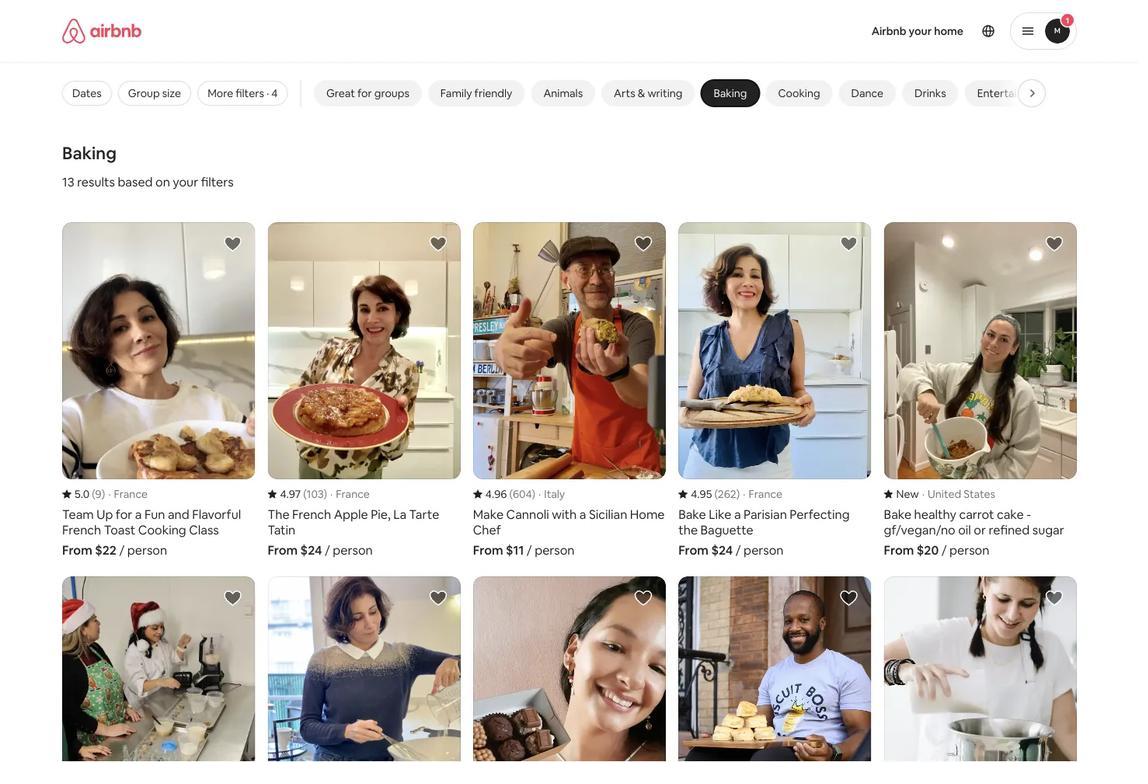 Task type: locate. For each thing, give the bounding box(es) containing it.
dates
[[72, 86, 102, 100]]

1 ( from the left
[[92, 487, 95, 501]]

$24 down 103
[[300, 542, 322, 558]]

baking right writing
[[713, 86, 747, 100]]

) inside make cannoli with a sicilian home chef "group"
[[532, 487, 535, 501]]

/ right $22 in the left of the page
[[119, 542, 125, 558]]

5 person from the left
[[950, 542, 990, 558]]

cooking button
[[765, 80, 832, 106]]

1 ) from the left
[[102, 487, 105, 501]]

$24 inside bake like a parisian perfecting the baguette group
[[711, 542, 733, 558]]

3 ) from the left
[[532, 487, 535, 501]]

your
[[909, 24, 932, 38], [173, 174, 198, 190]]

dance button
[[839, 80, 896, 106]]

)
[[102, 487, 105, 501], [324, 487, 327, 501], [532, 487, 535, 501], [736, 487, 740, 501]]

from left $22 in the left of the page
[[62, 542, 92, 558]]

) inside team up for a fun and flavorful french toast cooking class group
[[102, 487, 105, 501]]

from for 4.96
[[473, 542, 503, 558]]

· left the italy
[[539, 487, 541, 501]]

5 / from the left
[[942, 542, 947, 558]]

( inside make cannoli with a sicilian home chef "group"
[[509, 487, 513, 501]]

/ inside make cannoli with a sicilian home chef "group"
[[527, 542, 532, 558]]

animals
[[543, 86, 583, 100]]

save this experience image inside bake like a parisian perfecting the baguette group
[[840, 235, 858, 253]]

· inside bake like a parisian perfecting the baguette group
[[743, 487, 746, 501]]

/ inside bake like a parisian perfecting the baguette group
[[736, 542, 741, 558]]

from
[[62, 542, 92, 558], [268, 542, 298, 558], [473, 542, 503, 558], [679, 542, 709, 558], [884, 542, 914, 558]]

baking button
[[701, 80, 759, 106]]

person inside the french apple pie, la tarte tatin group
[[333, 542, 373, 558]]

2 ( from the left
[[303, 487, 307, 501]]

filters
[[236, 86, 264, 100], [201, 174, 234, 190]]

) inside the french apple pie, la tarte tatin group
[[324, 487, 327, 501]]

1 person from the left
[[127, 542, 167, 558]]

) right 5.0
[[102, 487, 105, 501]]

) for 4.97 ( 103 )
[[324, 487, 327, 501]]

/ inside the french apple pie, la tarte tatin group
[[325, 542, 330, 558]]

0 horizontal spatial your
[[173, 174, 198, 190]]

0 horizontal spatial from $24 / person
[[268, 542, 373, 558]]

· inside the bake healthy carrot cake - gf/vegan/no oil or refined sugar group
[[922, 487, 925, 501]]

team up for a fun and flavorful french toast cooking class group
[[62, 222, 255, 558]]

baking up results in the left of the page
[[62, 142, 117, 164]]

2 horizontal spatial france
[[749, 487, 783, 501]]

group size button
[[118, 81, 191, 106]]

3 ( from the left
[[509, 487, 513, 501]]

italy
[[544, 487, 565, 501]]

2 horizontal spatial · france
[[743, 487, 783, 501]]

from for 4.97
[[268, 542, 298, 558]]

· right 262
[[743, 487, 746, 501]]

france right 262
[[749, 487, 783, 501]]

new
[[896, 487, 919, 501]]

person inside bake like a parisian perfecting the baguette group
[[744, 542, 784, 558]]

· right 9
[[108, 487, 111, 501]]

baking
[[713, 86, 747, 100], [62, 142, 117, 164]]

family friendly
[[440, 86, 512, 100]]

france inside bake like a parisian perfecting the baguette group
[[749, 487, 783, 501]]

airbnb your home link
[[862, 15, 973, 47]]

3 from from the left
[[473, 542, 503, 558]]

/
[[119, 542, 125, 558], [325, 542, 330, 558], [527, 542, 532, 558], [736, 542, 741, 558], [942, 542, 947, 558]]

· for 4.96 ( 604 )
[[539, 487, 541, 501]]

( right 4.96
[[509, 487, 513, 501]]

1 vertical spatial baking
[[62, 142, 117, 164]]

person
[[127, 542, 167, 558], [333, 542, 373, 558], [535, 542, 575, 558], [744, 542, 784, 558], [950, 542, 990, 558]]

· right new at bottom right
[[922, 487, 925, 501]]

from $24 / person for 103
[[268, 542, 373, 558]]

filters left the 4
[[236, 86, 264, 100]]

604
[[513, 487, 532, 501]]

0 horizontal spatial france
[[114, 487, 148, 501]]

great
[[326, 86, 355, 100]]

save this experience image
[[429, 235, 447, 253], [634, 235, 653, 253], [429, 589, 447, 608], [634, 589, 653, 608], [1045, 589, 1064, 608]]

france
[[114, 487, 148, 501], [336, 487, 370, 501], [749, 487, 783, 501]]

from inside bake like a parisian perfecting the baguette group
[[679, 542, 709, 558]]

·
[[267, 86, 269, 100], [108, 487, 111, 501], [330, 487, 333, 501], [539, 487, 541, 501], [743, 487, 746, 501], [922, 487, 925, 501]]

great for groups button
[[314, 80, 421, 106]]

drinks button
[[902, 80, 958, 106]]

· france right 9
[[108, 487, 148, 501]]

family friendly button
[[428, 80, 524, 106]]

friendly
[[474, 86, 512, 100]]

( right 4.95
[[714, 487, 718, 501]]

home
[[934, 24, 964, 38]]

( right 5.0
[[92, 487, 95, 501]]

rating 4.95 out of 5; 262 reviews image
[[679, 487, 740, 501]]

states
[[964, 487, 995, 501]]

· right 103
[[330, 487, 333, 501]]

save this experience image for from $20 / person
[[1045, 235, 1064, 253]]

1 $24 from the left
[[300, 542, 322, 558]]

dance element
[[851, 86, 883, 100]]

france right 9
[[114, 487, 148, 501]]

from inside make cannoli with a sicilian home chef "group"
[[473, 542, 503, 558]]

/ for 4.95 ( 262 )
[[736, 542, 741, 558]]

save this experience image
[[223, 235, 242, 253], [840, 235, 858, 253], [1045, 235, 1064, 253], [223, 589, 242, 608], [840, 589, 858, 608]]

) inside bake like a parisian perfecting the baguette group
[[736, 487, 740, 501]]

airbnb
[[872, 24, 907, 38]]

2 ) from the left
[[324, 487, 327, 501]]

2 · france from the left
[[330, 487, 370, 501]]

from down 4.95
[[679, 542, 709, 558]]

1 vertical spatial your
[[173, 174, 198, 190]]

· france inside the french apple pie, la tarte tatin group
[[330, 487, 370, 501]]

$24 inside the french apple pie, la tarte tatin group
[[300, 542, 322, 558]]

1 · france from the left
[[108, 487, 148, 501]]

france inside the french apple pie, la tarte tatin group
[[336, 487, 370, 501]]

2 person from the left
[[333, 542, 373, 558]]

4.95 ( 262 )
[[691, 487, 740, 501]]

arts
[[614, 86, 635, 100]]

cooking
[[778, 86, 820, 100]]

2 $24 from the left
[[711, 542, 733, 558]]

2 / from the left
[[325, 542, 330, 558]]

) right 4.97
[[324, 487, 327, 501]]

0 horizontal spatial · france
[[108, 487, 148, 501]]

from for 4.95
[[679, 542, 709, 558]]

from for 5.0
[[62, 542, 92, 558]]

(
[[92, 487, 95, 501], [303, 487, 307, 501], [509, 487, 513, 501], [714, 487, 718, 501]]

the french apple pie, la tarte tatin group
[[268, 222, 461, 558]]

( for 262
[[714, 487, 718, 501]]

4 person from the left
[[744, 542, 784, 558]]

bake like a parisian perfecting the baguette group
[[679, 222, 872, 558]]

· inside make cannoli with a sicilian home chef "group"
[[539, 487, 541, 501]]

( for 604
[[509, 487, 513, 501]]

from $24 / person
[[268, 542, 373, 558], [679, 542, 784, 558]]

· france for 4.95 ( 262 )
[[743, 487, 783, 501]]

$24 down 262
[[711, 542, 733, 558]]

groups
[[374, 86, 409, 100]]

2 from $24 / person from the left
[[679, 542, 784, 558]]

· france inside bake like a parisian perfecting the baguette group
[[743, 487, 783, 501]]

0 horizontal spatial $24
[[300, 542, 322, 558]]

from $24 / person inside bake like a parisian perfecting the baguette group
[[679, 542, 784, 558]]

$22
[[95, 542, 117, 558]]

drinks
[[914, 86, 946, 100]]

· france inside team up for a fun and flavorful french toast cooking class group
[[108, 487, 148, 501]]

$24
[[300, 542, 322, 558], [711, 542, 733, 558]]

/ inside team up for a fun and flavorful french toast cooking class group
[[119, 542, 125, 558]]

drinks element
[[914, 86, 946, 100]]

0 horizontal spatial filters
[[201, 174, 234, 190]]

/ right $20 at the right of the page
[[942, 542, 947, 558]]

cooking element
[[778, 86, 820, 100]]

· france for 5.0 ( 9 )
[[108, 487, 148, 501]]

262
[[718, 487, 736, 501]]

1
[[1066, 15, 1069, 25]]

from left $20 at the right of the page
[[884, 542, 914, 558]]

rating 5.0 out of 5; 9 reviews image
[[62, 487, 105, 501]]

filters right on
[[201, 174, 234, 190]]

( inside team up for a fun and flavorful french toast cooking class group
[[92, 487, 95, 501]]

0 vertical spatial baking
[[713, 86, 747, 100]]

&
[[637, 86, 645, 100]]

3 / from the left
[[527, 542, 532, 558]]

from left $11
[[473, 542, 503, 558]]

$20
[[917, 542, 939, 558]]

1 horizontal spatial baking
[[713, 86, 747, 100]]

your inside profile "element"
[[909, 24, 932, 38]]

save this experience image inside team up for a fun and flavorful french toast cooking class group
[[223, 235, 242, 253]]

your right on
[[173, 174, 198, 190]]

13
[[62, 174, 74, 190]]

from inside team up for a fun and flavorful french toast cooking class group
[[62, 542, 92, 558]]

1 vertical spatial filters
[[201, 174, 234, 190]]

· inside the french apple pie, la tarte tatin group
[[330, 487, 333, 501]]

3 · france from the left
[[743, 487, 783, 501]]

animals element
[[543, 86, 583, 100]]

/ down 262
[[736, 542, 741, 558]]

/ right $11
[[527, 542, 532, 558]]

person for 5.0 ( 9 )
[[127, 542, 167, 558]]

great for groups
[[326, 86, 409, 100]]

2 france from the left
[[336, 487, 370, 501]]

person inside team up for a fun and flavorful french toast cooking class group
[[127, 542, 167, 558]]

make cannoli with a sicilian home chef group
[[473, 222, 666, 558]]

3 person from the left
[[535, 542, 575, 558]]

) right 4.95
[[736, 487, 740, 501]]

1 france from the left
[[114, 487, 148, 501]]

1 horizontal spatial from $24 / person
[[679, 542, 784, 558]]

0 vertical spatial your
[[909, 24, 932, 38]]

· for 5.0 ( 9 )
[[108, 487, 111, 501]]

( inside bake like a parisian perfecting the baguette group
[[714, 487, 718, 501]]

from down 4.97
[[268, 542, 298, 558]]

( right 4.97
[[303, 487, 307, 501]]

group
[[128, 86, 160, 100]]

5 from from the left
[[884, 542, 914, 558]]

( inside the french apple pie, la tarte tatin group
[[303, 487, 307, 501]]

) for 4.96 ( 604 )
[[532, 487, 535, 501]]

4 / from the left
[[736, 542, 741, 558]]

family friendly element
[[440, 86, 512, 100]]

1 horizontal spatial france
[[336, 487, 370, 501]]

1 from $24 / person from the left
[[268, 542, 373, 558]]

from $24 / person down 262
[[679, 542, 784, 558]]

· france right 262
[[743, 487, 783, 501]]

family
[[440, 86, 472, 100]]

person inside make cannoli with a sicilian home chef "group"
[[535, 542, 575, 558]]

results
[[77, 174, 115, 190]]

4.95
[[691, 487, 712, 501]]

4.96
[[486, 487, 507, 501]]

· france right 103
[[330, 487, 370, 501]]

3 france from the left
[[749, 487, 783, 501]]

save this experience image inside the bake healthy carrot cake - gf/vegan/no oil or refined sugar group
[[1045, 235, 1064, 253]]

1 horizontal spatial your
[[909, 24, 932, 38]]

your left home
[[909, 24, 932, 38]]

from $24 / person down 103
[[268, 542, 373, 558]]

$24 for 103
[[300, 542, 322, 558]]

2 from from the left
[[268, 542, 298, 558]]

1 horizontal spatial $24
[[711, 542, 733, 558]]

4 ) from the left
[[736, 487, 740, 501]]

from inside the french apple pie, la tarte tatin group
[[268, 542, 298, 558]]

writing
[[647, 86, 682, 100]]

france inside team up for a fun and flavorful french toast cooking class group
[[114, 487, 148, 501]]

· inside team up for a fun and flavorful french toast cooking class group
[[108, 487, 111, 501]]

1 from from the left
[[62, 542, 92, 558]]

france for 4.95 ( 262 )
[[749, 487, 783, 501]]

1 / from the left
[[119, 542, 125, 558]]

103
[[307, 487, 324, 501]]

4 ( from the left
[[714, 487, 718, 501]]

france right 103
[[336, 487, 370, 501]]

13 results based on your filters
[[62, 174, 234, 190]]

1 horizontal spatial filters
[[236, 86, 264, 100]]

· france
[[108, 487, 148, 501], [330, 487, 370, 501], [743, 487, 783, 501]]

entertainment element
[[977, 86, 1049, 100]]

group size
[[128, 86, 181, 100]]

/ down 4.97 ( 103 )
[[325, 542, 330, 558]]

) left the · italy
[[532, 487, 535, 501]]

4 from from the left
[[679, 542, 709, 558]]

from $24 / person inside the french apple pie, la tarte tatin group
[[268, 542, 373, 558]]

1 horizontal spatial · france
[[330, 487, 370, 501]]



Task type: describe. For each thing, give the bounding box(es) containing it.
from $20 / person
[[884, 542, 990, 558]]

save this experience image for from $24 / person
[[840, 235, 858, 253]]

dates button
[[62, 81, 112, 106]]

person inside the bake healthy carrot cake - gf/vegan/no oil or refined sugar group
[[950, 542, 990, 558]]

dance
[[851, 86, 883, 100]]

bake healthy carrot cake - gf/vegan/no oil or refined sugar group
[[884, 222, 1077, 558]]

size
[[162, 86, 181, 100]]

person for 4.96 ( 604 )
[[535, 542, 575, 558]]

· france for 4.97 ( 103 )
[[330, 487, 370, 501]]

rating 4.96 out of 5; 604 reviews image
[[473, 487, 535, 501]]

person for 4.95 ( 262 )
[[744, 542, 784, 558]]

entertainment
[[977, 86, 1049, 100]]

( for 103
[[303, 487, 307, 501]]

· for 4.97 ( 103 )
[[330, 487, 333, 501]]

france for 4.97 ( 103 )
[[336, 487, 370, 501]]

· italy
[[539, 487, 565, 501]]

) for 4.95 ( 262 )
[[736, 487, 740, 501]]

from $24 / person for 262
[[679, 542, 784, 558]]

arts & writing
[[614, 86, 682, 100]]

$11
[[506, 542, 524, 558]]

9
[[95, 487, 102, 501]]

arts & writing button
[[601, 80, 695, 106]]

· united states
[[922, 487, 995, 501]]

baking element
[[713, 86, 747, 100]]

from inside the bake healthy carrot cake - gf/vegan/no oil or refined sugar group
[[884, 542, 914, 558]]

/ inside group
[[942, 542, 947, 558]]

person for 4.97 ( 103 )
[[333, 542, 373, 558]]

4.96 ( 604 )
[[486, 487, 535, 501]]

airbnb your home
[[872, 24, 964, 38]]

profile element
[[705, 0, 1077, 62]]

more
[[208, 86, 233, 100]]

4.97
[[280, 487, 301, 501]]

( for 9
[[92, 487, 95, 501]]

1 button
[[1010, 12, 1077, 50]]

on
[[155, 174, 170, 190]]

/ for 4.96 ( 604 )
[[527, 542, 532, 558]]

rating 4.97 out of 5; 103 reviews image
[[268, 487, 327, 501]]

from $11 / person
[[473, 542, 575, 558]]

0 horizontal spatial baking
[[62, 142, 117, 164]]

$24 for 262
[[711, 542, 733, 558]]

) for 5.0 ( 9 )
[[102, 487, 105, 501]]

great for groups element
[[326, 86, 409, 100]]

save this experience image for from $22 / person
[[223, 235, 242, 253]]

5.0 ( 9 )
[[75, 487, 105, 501]]

0 vertical spatial filters
[[236, 86, 264, 100]]

more filters · 4
[[208, 86, 278, 100]]

4.97 ( 103 )
[[280, 487, 327, 501]]

baking inside button
[[713, 86, 747, 100]]

for
[[357, 86, 372, 100]]

5.0
[[75, 487, 89, 501]]

animals button
[[531, 80, 595, 106]]

new experience; 0 reviews image
[[884, 487, 919, 501]]

from $22 / person
[[62, 542, 167, 558]]

· for 4.95 ( 262 )
[[743, 487, 746, 501]]

arts & writing element
[[614, 86, 682, 100]]

save this experience image inside the french apple pie, la tarte tatin group
[[429, 235, 447, 253]]

france for 5.0 ( 9 )
[[114, 487, 148, 501]]

united
[[928, 487, 961, 501]]

4
[[271, 86, 278, 100]]

entertainment button
[[965, 80, 1062, 106]]

· left the 4
[[267, 86, 269, 100]]

based
[[118, 174, 153, 190]]

/ for 5.0 ( 9 )
[[119, 542, 125, 558]]

/ for 4.97 ( 103 )
[[325, 542, 330, 558]]



Task type: vqa. For each thing, say whether or not it's contained in the screenshot.
Add to wishlist image
no



